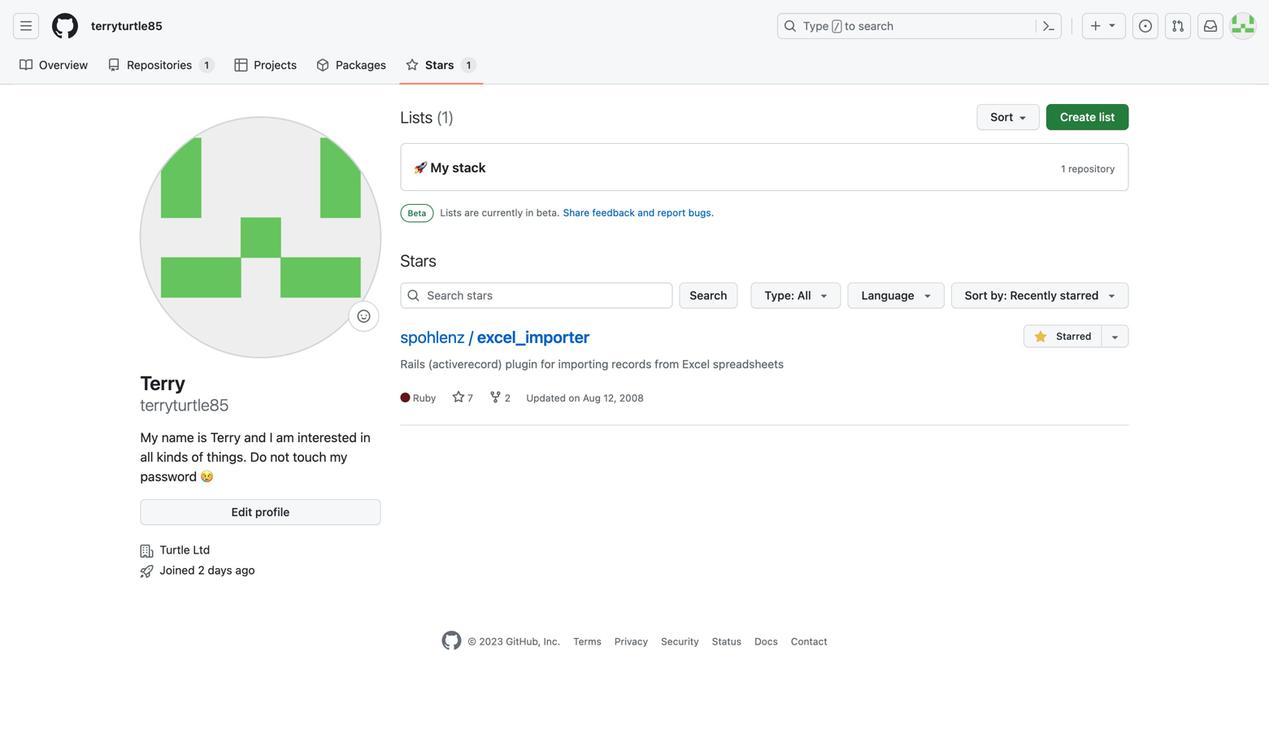 Task type: vqa. For each thing, say whether or not it's contained in the screenshot.
smoothScroll Star
no



Task type: describe. For each thing, give the bounding box(es) containing it.
to
[[845, 19, 856, 33]]

touch
[[293, 449, 327, 465]]

organization image
[[140, 545, 153, 558]]

change your avatar image
[[140, 117, 381, 358]]

projects link
[[228, 53, 303, 77]]

package image
[[316, 59, 329, 72]]

2 horizontal spatial 1
[[1062, 163, 1066, 174]]

kinds
[[157, 449, 188, 465]]

terryturtle85 link
[[85, 13, 169, 39]]

(activerecord)
[[428, 357, 503, 371]]

i
[[270, 430, 273, 445]]

sort for sort
[[991, 110, 1014, 124]]

/ for type
[[834, 21, 840, 33]]

contact
[[791, 636, 828, 647]]

in inside my name is terry and i am interested in all kinds of things.  do not touch my password 😢
[[360, 430, 371, 445]]

2008
[[620, 392, 644, 404]]

lists (1)
[[401, 107, 454, 126]]

0 vertical spatial 2
[[502, 392, 513, 404]]

1 vertical spatial terryturtle85
[[140, 395, 229, 414]]

12,
[[604, 392, 617, 404]]

create list
[[1061, 110, 1116, 124]]

0 vertical spatial stars
[[425, 58, 454, 72]]

1 vertical spatial stars
[[401, 251, 437, 270]]

profile
[[255, 506, 290, 519]]

1 horizontal spatial and
[[638, 207, 655, 219]]

of
[[192, 449, 203, 465]]

contact link
[[791, 636, 828, 647]]

🚀
[[414, 160, 427, 175]]

0 vertical spatial in
[[526, 207, 534, 219]]

sort button
[[977, 104, 1040, 130]]

spreadsheets
[[713, 357, 784, 371]]

😢
[[200, 469, 213, 484]]

issue opened image
[[1140, 20, 1153, 33]]

packages
[[336, 58, 386, 72]]

interested
[[298, 430, 357, 445]]

star image
[[406, 59, 419, 72]]

terms link
[[574, 636, 602, 647]]

excel
[[682, 357, 710, 371]]

terms
[[574, 636, 602, 647]]

rails (activerecord) plugin for importing records from excel spreadsheets
[[401, 357, 784, 371]]

by:
[[991, 289, 1008, 302]]

create list button
[[1047, 104, 1129, 130]]

feedback
[[593, 207, 635, 219]]

from
[[655, 357, 679, 371]]

privacy
[[615, 636, 648, 647]]

on
[[569, 392, 580, 404]]

docs link
[[755, 636, 778, 647]]

🚀 my stack
[[414, 160, 486, 175]]

not
[[270, 449, 290, 465]]

repo image
[[108, 59, 121, 72]]

inc.
[[544, 636, 561, 647]]

for
[[541, 357, 555, 371]]

joined
[[160, 564, 195, 577]]

am
[[276, 430, 294, 445]]

plugin
[[506, 357, 538, 371]]

beta
[[408, 208, 427, 218]]

search image
[[407, 289, 420, 302]]

0 horizontal spatial homepage image
[[52, 13, 78, 39]]

feature release label: beta element
[[401, 204, 434, 222]]

terry inside terry terryturtle85
[[140, 372, 185, 394]]

are
[[465, 207, 479, 219]]

git pull request image
[[1172, 20, 1185, 33]]

excel_importer
[[477, 327, 590, 346]]

0 horizontal spatial 2
[[198, 564, 205, 577]]

search
[[690, 289, 728, 302]]

password
[[140, 469, 197, 484]]

things.
[[207, 449, 247, 465]]

terryturtle85 inside 'link'
[[91, 19, 163, 33]]

type: all button
[[751, 283, 842, 309]]

7
[[465, 392, 476, 404]]

security link
[[661, 636, 699, 647]]

joined 2 days ago
[[160, 564, 255, 577]]

edit profile
[[232, 506, 290, 519]]

security
[[661, 636, 699, 647]]

sort for sort by: recently starred
[[965, 289, 988, 302]]

language button
[[848, 283, 945, 309]]

recently
[[1011, 289, 1057, 302]]

language
[[862, 289, 915, 302]]

lists for lists are currently in beta. share feedback and report bugs.
[[440, 207, 462, 219]]

Search stars search field
[[401, 283, 673, 309]]

my name is terry and i am interested in all kinds of things.  do not touch my password 😢
[[140, 430, 371, 484]]

ltd
[[193, 543, 210, 557]]

spohlenz / excel_importer
[[401, 327, 590, 346]]

is
[[198, 430, 207, 445]]

starred
[[1060, 289, 1099, 302]]

2023
[[479, 636, 503, 647]]

plus image
[[1090, 20, 1103, 33]]

updated on aug 12, 2008
[[527, 392, 644, 404]]

my
[[330, 449, 348, 465]]



Task type: locate. For each thing, give the bounding box(es) containing it.
report
[[658, 207, 686, 219]]

0 vertical spatial sort
[[991, 110, 1014, 124]]

0 horizontal spatial my
[[140, 430, 158, 445]]

0 vertical spatial and
[[638, 207, 655, 219]]

and
[[638, 207, 655, 219], [244, 430, 266, 445]]

stack
[[452, 160, 486, 175]]

book image
[[20, 59, 33, 72]]

sort left the by:
[[965, 289, 988, 302]]

0 horizontal spatial lists
[[401, 107, 433, 126]]

overview
[[39, 58, 88, 72]]

table image
[[235, 59, 248, 72]]

status
[[712, 636, 742, 647]]

status link
[[712, 636, 742, 647]]

records
[[612, 357, 652, 371]]

1 right star icon
[[467, 59, 471, 71]]

rails
[[401, 357, 425, 371]]

1 vertical spatial 2
[[198, 564, 205, 577]]

sort by: recently starred
[[965, 289, 1099, 302]]

1 left repository
[[1062, 163, 1066, 174]]

0 horizontal spatial /
[[469, 327, 474, 346]]

my inside my name is terry and i am interested in all kinds of things.  do not touch my password 😢
[[140, 430, 158, 445]]

terry
[[140, 372, 185, 394], [210, 430, 241, 445]]

bugs.
[[689, 207, 714, 219]]

lists left the are
[[440, 207, 462, 219]]

1 horizontal spatial 1
[[467, 59, 471, 71]]

/ for spohlenz
[[469, 327, 474, 346]]

terry up things.
[[210, 430, 241, 445]]

triangle down image inside the "language" button
[[921, 289, 934, 302]]

share feedback and report bugs. link
[[563, 206, 714, 220]]

homepage image up overview at top
[[52, 13, 78, 39]]

edit profile button
[[140, 499, 381, 525]]

1 left table icon
[[205, 59, 209, 71]]

beta.
[[537, 207, 560, 219]]

my right 🚀
[[431, 160, 449, 175]]

terryturtle85 up repo image
[[91, 19, 163, 33]]

starred button
[[1024, 325, 1102, 348]]

1
[[205, 59, 209, 71], [467, 59, 471, 71], [1062, 163, 1066, 174]]

1 horizontal spatial terry
[[210, 430, 241, 445]]

in right interested
[[360, 430, 371, 445]]

0 vertical spatial my
[[431, 160, 449, 175]]

all
[[140, 449, 153, 465]]

7 link
[[452, 391, 476, 404]]

/ inside type / to search
[[834, 21, 840, 33]]

0 horizontal spatial in
[[360, 430, 371, 445]]

2 link
[[489, 391, 513, 404]]

type:
[[765, 289, 795, 302]]

terryturtle85
[[91, 19, 163, 33], [140, 395, 229, 414]]

0 vertical spatial homepage image
[[52, 13, 78, 39]]

terry inside my name is terry and i am interested in all kinds of things.  do not touch my password 😢
[[210, 430, 241, 445]]

homepage image
[[52, 13, 78, 39], [442, 631, 461, 651]]

sort left create
[[991, 110, 1014, 124]]

1 vertical spatial and
[[244, 430, 266, 445]]

star fill image
[[1035, 331, 1048, 344]]

lists are currently in beta. share feedback and report bugs.
[[440, 207, 714, 219]]

0 vertical spatial /
[[834, 21, 840, 33]]

1 vertical spatial my
[[140, 430, 158, 445]]

organization: turtle ltd element
[[140, 538, 381, 559]]

triangle down image for sort by: recently starred
[[1106, 289, 1119, 302]]

0 vertical spatial lists
[[401, 107, 433, 126]]

1 for stars
[[467, 59, 471, 71]]

1 vertical spatial terry
[[210, 430, 241, 445]]

and left the report
[[638, 207, 655, 219]]

1 horizontal spatial 2
[[502, 392, 513, 404]]

add this repository to a list image
[[1109, 331, 1122, 344]]

create
[[1061, 110, 1097, 124]]

1 vertical spatial lists
[[440, 207, 462, 219]]

1 vertical spatial homepage image
[[442, 631, 461, 651]]

1 horizontal spatial /
[[834, 21, 840, 33]]

fork image
[[489, 391, 502, 404]]

github,
[[506, 636, 541, 647]]

triangle down image right starred
[[1106, 289, 1119, 302]]

repository
[[1069, 163, 1116, 174]]

type
[[804, 19, 829, 33]]

triangle down image for language
[[921, 289, 934, 302]]

sort inside popup button
[[991, 110, 1014, 124]]

1 horizontal spatial my
[[431, 160, 449, 175]]

docs
[[755, 636, 778, 647]]

stars
[[425, 58, 454, 72], [401, 251, 437, 270]]

sort inside button
[[965, 289, 988, 302]]

days
[[208, 564, 232, 577]]

1 vertical spatial in
[[360, 430, 371, 445]]

lists left (1)
[[401, 107, 433, 126]]

1 horizontal spatial sort
[[991, 110, 1014, 124]]

2
[[502, 392, 513, 404], [198, 564, 205, 577]]

my up all
[[140, 430, 158, 445]]

spohlenz
[[401, 327, 465, 346]]

triangle down image inside sort by: recently starred button
[[1106, 289, 1119, 302]]

ago
[[235, 564, 255, 577]]

1 vertical spatial /
[[469, 327, 474, 346]]

all
[[798, 289, 811, 302]]

1 horizontal spatial in
[[526, 207, 534, 219]]

list
[[1100, 110, 1116, 124]]

terry up name
[[140, 372, 185, 394]]

type / to search
[[804, 19, 894, 33]]

/ left to
[[834, 21, 840, 33]]

importing
[[558, 357, 609, 371]]

triangle down image
[[1106, 18, 1119, 31], [921, 289, 934, 302], [1106, 289, 1119, 302]]

terryturtle85 up name
[[140, 395, 229, 414]]

in
[[526, 207, 534, 219], [360, 430, 371, 445]]

0 horizontal spatial sort
[[965, 289, 988, 302]]

0 vertical spatial terry
[[140, 372, 185, 394]]

rocket image
[[140, 565, 153, 578]]

stars right star icon
[[425, 58, 454, 72]]

1 vertical spatial sort
[[965, 289, 988, 302]]

0 horizontal spatial terry
[[140, 372, 185, 394]]

homepage image left ©
[[442, 631, 461, 651]]

triangle down image right plus icon
[[1106, 18, 1119, 31]]

2 down plugin
[[502, 392, 513, 404]]

type: all
[[765, 289, 811, 302]]

updated
[[527, 392, 566, 404]]

starred
[[1054, 331, 1092, 342]]

packages link
[[310, 53, 393, 77]]

repositories
[[127, 58, 192, 72]]

privacy link
[[615, 636, 648, 647]]

1 horizontal spatial lists
[[440, 207, 462, 219]]

share
[[563, 207, 590, 219]]

0 horizontal spatial 1
[[205, 59, 209, 71]]

and inside my name is terry and i am interested in all kinds of things.  do not touch my password 😢
[[244, 430, 266, 445]]

stars up search icon
[[401, 251, 437, 270]]

lists for lists (1)
[[401, 107, 433, 126]]

name
[[162, 430, 194, 445]]

search button
[[679, 283, 738, 309]]

aug
[[583, 392, 601, 404]]

triangle down image
[[818, 289, 831, 302]]

search
[[859, 19, 894, 33]]

in left beta.
[[526, 207, 534, 219]]

0 horizontal spatial and
[[244, 430, 266, 445]]

turtle ltd
[[160, 543, 210, 557]]

terry terryturtle85
[[140, 372, 229, 414]]

ruby
[[413, 392, 436, 404]]

lists
[[401, 107, 433, 126], [440, 207, 462, 219]]

©
[[468, 636, 477, 647]]

1 repository
[[1062, 163, 1116, 174]]

command palette image
[[1043, 20, 1056, 33]]

currently
[[482, 207, 523, 219]]

notifications image
[[1205, 20, 1218, 33]]

and left i
[[244, 430, 266, 445]]

do
[[250, 449, 267, 465]]

/ up (activerecord)
[[469, 327, 474, 346]]

(1)
[[437, 107, 454, 126]]

2 left days
[[198, 564, 205, 577]]

projects
[[254, 58, 297, 72]]

1 horizontal spatial homepage image
[[442, 631, 461, 651]]

turtle
[[160, 543, 190, 557]]

my
[[431, 160, 449, 175], [140, 430, 158, 445]]

triangle down image right language
[[921, 289, 934, 302]]

1 for repositories
[[205, 59, 209, 71]]

sort by: recently starred button
[[951, 283, 1129, 309]]

smiley image
[[357, 310, 370, 323]]

0 vertical spatial terryturtle85
[[91, 19, 163, 33]]

star image
[[452, 391, 465, 404]]



